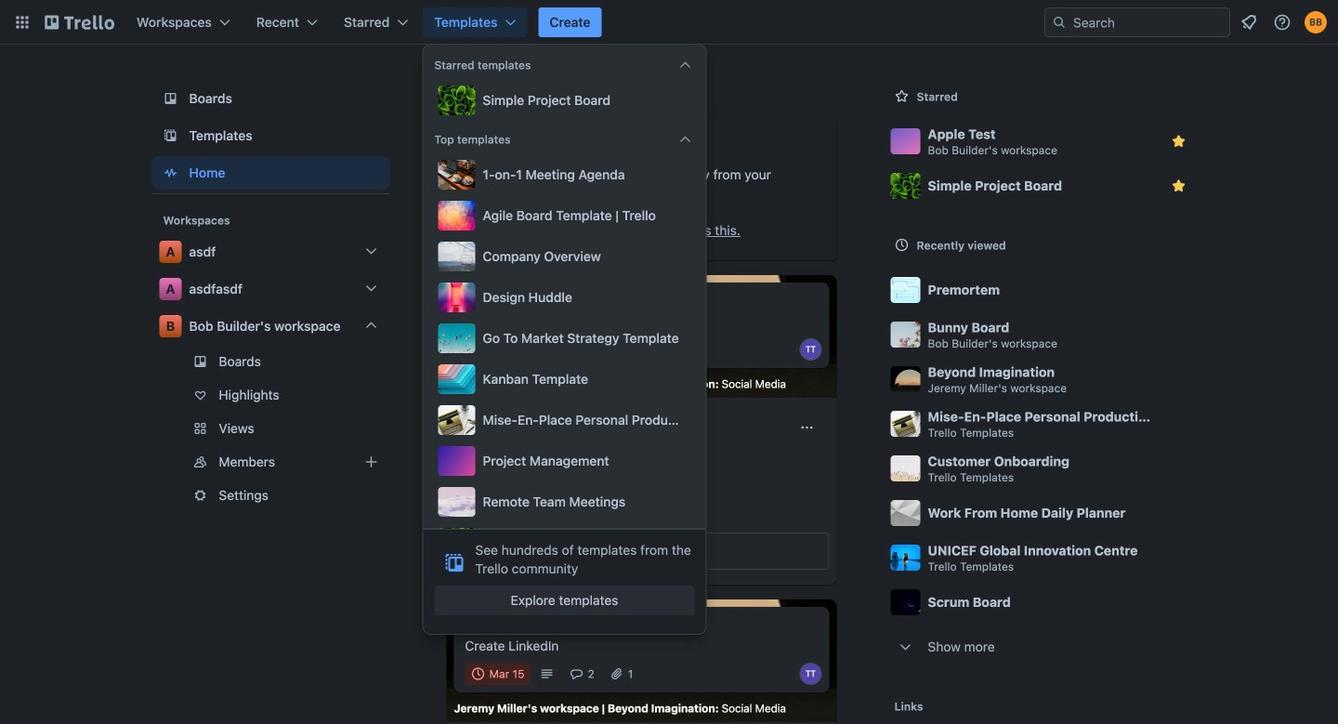 Task type: describe. For each thing, give the bounding box(es) containing it.
2 color: orange, title: none image from the top
[[521, 618, 573, 633]]

color: green, title: none image for first color: orange, title: none image from the top of the page
[[465, 294, 517, 309]]

Search field
[[1045, 7, 1231, 37]]

1 color: orange, title: none image from the top
[[521, 294, 573, 309]]

collapse image
[[678, 132, 693, 147]]

add reaction image
[[454, 496, 484, 518]]

add image
[[360, 451, 383, 473]]

home image
[[159, 162, 182, 184]]



Task type: locate. For each thing, give the bounding box(es) containing it.
color: green, title: none image
[[465, 294, 517, 309], [465, 618, 517, 633]]

open information menu image
[[1274, 13, 1292, 32]]

2 color: green, title: none image from the top
[[465, 618, 517, 633]]

click to unstar simple project board. it will be removed from your starred list. image
[[1170, 177, 1189, 195]]

back to home image
[[45, 7, 114, 37]]

search image
[[1053, 15, 1067, 30]]

collapse image
[[678, 58, 693, 73]]

1 color: green, title: none image from the top
[[465, 294, 517, 309]]

color: orange, title: none image
[[521, 294, 573, 309], [521, 618, 573, 633]]

0 notifications image
[[1238, 11, 1261, 33]]

0 vertical spatial color: orange, title: none image
[[521, 294, 573, 309]]

bob builder (bobbuilder40) image
[[1305, 11, 1328, 33]]

board image
[[159, 87, 182, 110]]

click to unstar apple test. it will be removed from your starred list. image
[[1170, 132, 1189, 151]]

color: green, title: none image for second color: orange, title: none image from the top of the page
[[465, 618, 517, 633]]

menu
[[435, 156, 695, 599]]

0 vertical spatial color: green, title: none image
[[465, 294, 517, 309]]

1 vertical spatial color: orange, title: none image
[[521, 618, 573, 633]]

1 vertical spatial color: green, title: none image
[[465, 618, 517, 633]]

template board image
[[159, 125, 182, 147]]

primary element
[[0, 0, 1339, 45]]



Task type: vqa. For each thing, say whether or not it's contained in the screenshot.
the top the collapse image
yes



